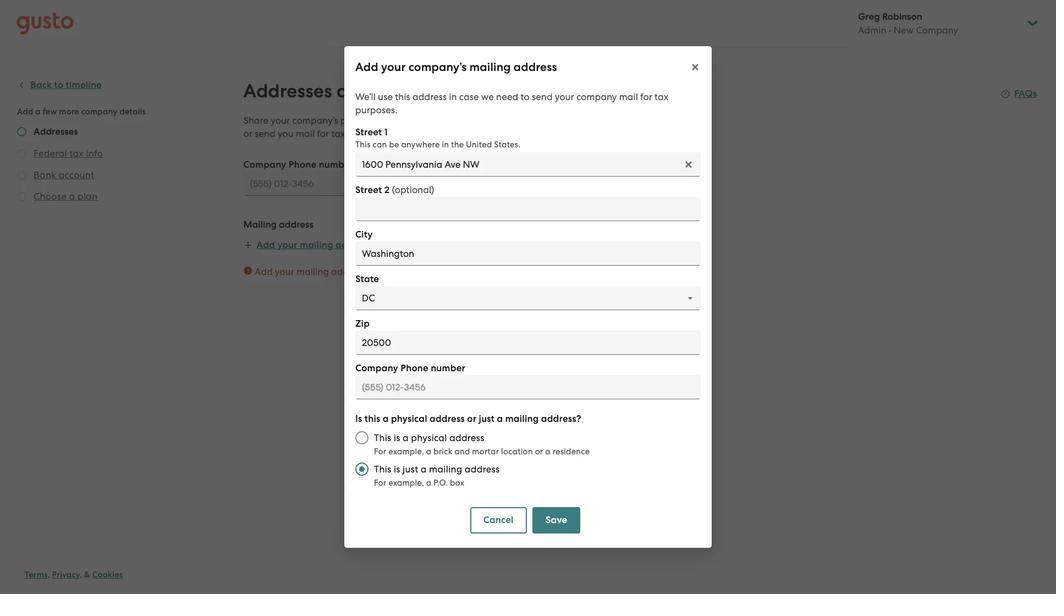Task type: describe. For each thing, give the bounding box(es) containing it.
add for add your company's mailing address
[[355, 60, 378, 74]]

a left the p.o. on the left of the page
[[426, 478, 432, 488]]

for inside share your company's phone number and address, in case we need to contact you or send you mail for tax purposes.
[[317, 128, 329, 139]]

send inside the "we'll use this address in case we need to send your company mail for tax purposes."
[[532, 91, 553, 102]]

mail inside the "we'll use this address in case we need to send your company mail for tax purposes."
[[619, 91, 638, 102]]

address down for example, a brick and mortar location or a residence
[[465, 464, 500, 475]]

address inside the "we'll use this address in case we need to send your company mail for tax purposes."
[[413, 91, 447, 102]]

send inside share your company's phone number and address, in case we need to contact you or send you mail for tax purposes.
[[255, 128, 276, 139]]

can
[[373, 140, 387, 150]]

for for this is a physical address
[[374, 447, 387, 457]]

for example, a p.o. box
[[374, 478, 465, 488]]

&
[[84, 570, 90, 580]]

a right this is a physical address radio
[[403, 432, 409, 443]]

phone
[[341, 115, 369, 126]]

save and continue button
[[370, 300, 480, 327]]

company's for mailing
[[409, 60, 467, 74]]

back to timeline button
[[17, 79, 102, 92]]

choose
[[34, 191, 67, 202]]

add for add your mailing address
[[257, 239, 275, 251]]

to inside the "we'll use this address in case we need to send your company mail for tax purposes."
[[521, 91, 530, 102]]

and inside button
[[408, 308, 425, 319]]

company for (555) 012-3456 telephone field
[[243, 159, 286, 171]]

number for (555) 012-3456 telephone field
[[319, 159, 354, 171]]

privacy link
[[52, 570, 80, 580]]

to inside share your company's phone number and address, in case we need to contact you or send you mail for tax purposes.
[[537, 115, 546, 126]]

save and continue
[[384, 308, 466, 319]]

company phone number for (555) 012-3456 telephone field
[[243, 159, 354, 171]]

is for a
[[394, 432, 400, 443]]

purposes. inside the "we'll use this address in case we need to send your company mail for tax purposes."
[[355, 105, 398, 116]]

terms
[[25, 570, 48, 580]]

case inside the "we'll use this address in case we need to send your company mail for tax purposes."
[[459, 91, 479, 102]]

physical for this
[[391, 413, 427, 425]]

cancel button
[[470, 507, 527, 534]]

street 1 this can be anywhere in the united states.
[[355, 127, 521, 150]]

physical for is
[[411, 432, 447, 443]]

anywhere
[[401, 140, 440, 150]]

1 vertical spatial just
[[403, 464, 418, 475]]

back
[[30, 79, 52, 91]]

is for just
[[394, 464, 400, 475]]

location
[[501, 447, 533, 457]]

1 horizontal spatial you
[[584, 115, 600, 126]]

timeline
[[66, 79, 102, 91]]

faqs button
[[1001, 87, 1037, 101]]

2 , from the left
[[80, 570, 82, 580]]

box
[[450, 478, 465, 488]]

contact inside share your company's phone number and address, in case we need to contact you or send you mail for tax purposes.
[[549, 115, 581, 126]]

use
[[378, 91, 393, 102]]

phone for company phone number phone field at bottom
[[401, 363, 429, 374]]

residence
[[553, 447, 590, 457]]

2 vertical spatial or
[[535, 447, 543, 457]]

a left residence
[[545, 447, 551, 457]]

bank account
[[34, 169, 94, 180]]

1 vertical spatial company
[[81, 107, 117, 117]]

address down is this a physical address or just a mailing address?
[[450, 432, 485, 443]]

few
[[43, 107, 57, 117]]

plan
[[77, 191, 98, 202]]

in inside share your company's phone number and address, in case we need to contact you or send you mail for tax purposes.
[[466, 115, 474, 126]]

1 vertical spatial you
[[278, 128, 294, 139]]

address up add your mailing address
[[279, 219, 313, 231]]

a right is
[[383, 413, 389, 425]]

privacy
[[52, 570, 80, 580]]

case inside share your company's phone number and address, in case we need to contact you or send you mail for tax purposes.
[[476, 115, 496, 126]]

phone for (555) 012-3456 telephone field
[[289, 159, 317, 171]]

City field
[[355, 242, 701, 266]]

mailing up add your mailing address to continue on the top
[[300, 239, 333, 251]]

to inside button
[[54, 79, 63, 91]]

and inside dialog main content element
[[455, 447, 470, 457]]

a inside button
[[69, 191, 75, 202]]

federal tax info button
[[34, 147, 103, 160]]

share
[[243, 115, 269, 126]]

company inside the "we'll use this address in case we need to send your company mail for tax purposes."
[[577, 91, 617, 102]]

we'll use this address in case we need to send your company mail for tax purposes.
[[355, 91, 669, 116]]

example, for just
[[389, 478, 424, 488]]

in inside street 1 this can be anywhere in the united states.
[[442, 140, 449, 150]]

faqs
[[1015, 88, 1037, 100]]

company for company phone number phone field at bottom
[[355, 363, 398, 374]]

Zip field
[[355, 331, 701, 355]]

example, for a
[[389, 447, 424, 457]]

is this a physical address or just a mailing address?
[[355, 413, 581, 425]]

address up this is a physical address
[[430, 413, 465, 425]]

bank
[[34, 169, 56, 180]]

your for share your company's phone number and address, in case we need to contact you or send you mail for tax purposes.
[[271, 115, 290, 126]]

federal
[[34, 148, 67, 159]]

add for add a few more company details
[[17, 107, 33, 117]]

a left few
[[35, 107, 41, 117]]

tax inside the "we'll use this address in case we need to send your company mail for tax purposes."
[[655, 91, 669, 102]]

is
[[355, 413, 362, 425]]

0 horizontal spatial contact
[[376, 80, 441, 102]]

addresses for addresses
[[34, 126, 78, 138]]



Task type: vqa. For each thing, say whether or not it's contained in the screenshot.
small within Zipbooks Sync Gusto to ZipBooks—modern bookkeeping, invoicing, and time tracking for small businesses a
no



Task type: locate. For each thing, give the bounding box(es) containing it.
this for this is just a mailing address
[[374, 464, 391, 475]]

1 vertical spatial details
[[120, 107, 146, 117]]

0 vertical spatial details
[[446, 80, 504, 102]]

0 vertical spatial or
[[243, 128, 252, 139]]

company down share
[[243, 159, 286, 171]]

2 vertical spatial number
[[431, 363, 466, 374]]

0 horizontal spatial this
[[365, 413, 380, 425]]

in
[[449, 91, 457, 102], [466, 115, 474, 126], [442, 140, 449, 150]]

This is just a mailing address radio
[[350, 457, 374, 481]]

mailing up the "we'll use this address in case we need to send your company mail for tax purposes."
[[470, 60, 511, 74]]

states.
[[494, 140, 521, 150]]

terms , privacy , & cookies
[[25, 570, 123, 580]]

1 vertical spatial or
[[467, 413, 477, 425]]

number down the phone
[[319, 159, 354, 171]]

0 horizontal spatial just
[[403, 464, 418, 475]]

and up the phone
[[337, 80, 371, 102]]

1 vertical spatial street
[[355, 184, 382, 196]]

in right address,
[[466, 115, 474, 126]]

your for add your company's mailing address
[[381, 60, 406, 74]]

Street 2 field
[[355, 197, 701, 221]]

0 vertical spatial street
[[355, 127, 382, 138]]

this
[[395, 91, 410, 102], [365, 413, 380, 425]]

0 vertical spatial continue
[[379, 266, 417, 277]]

street 2 (optional)
[[355, 184, 434, 196]]

choose a plan button
[[34, 190, 98, 203]]

0 vertical spatial this
[[395, 91, 410, 102]]

brick
[[434, 447, 453, 457]]

0 vertical spatial for
[[640, 91, 653, 102]]

addresses up share
[[243, 80, 332, 102]]

share your company's phone number and address, in case we need to contact you or send you mail for tax purposes.
[[243, 115, 600, 139]]

0 vertical spatial case
[[459, 91, 479, 102]]

your for add your mailing address to continue
[[275, 266, 294, 277]]

2 street from the top
[[355, 184, 382, 196]]

0 vertical spatial send
[[532, 91, 553, 102]]

0 vertical spatial we
[[481, 91, 494, 102]]

company's left the phone
[[292, 115, 338, 126]]

for down this is a physical address radio
[[374, 478, 387, 488]]

company phone number for company phone number phone field at bottom
[[355, 363, 466, 374]]

in up address,
[[449, 91, 457, 102]]

your for add your mailing address
[[278, 239, 298, 251]]

cookies
[[92, 570, 123, 580]]

in left the
[[442, 140, 449, 150]]

case up united
[[476, 115, 496, 126]]

0 horizontal spatial or
[[243, 128, 252, 139]]

1 vertical spatial in
[[466, 115, 474, 126]]

this for this is a physical address
[[374, 432, 391, 443]]

example, down this is a physical address
[[389, 447, 424, 457]]

1 , from the left
[[48, 570, 50, 580]]

street left 2
[[355, 184, 382, 196]]

mailing
[[470, 60, 511, 74], [300, 239, 333, 251], [297, 266, 329, 277], [505, 413, 539, 425], [429, 464, 462, 475]]

we down "add your company's mailing address"
[[481, 91, 494, 102]]

just up the mortar
[[479, 413, 495, 425]]

tax
[[655, 91, 669, 102], [331, 128, 345, 139], [69, 148, 84, 159]]

this right use
[[395, 91, 410, 102]]

1 horizontal spatial mail
[[619, 91, 638, 102]]

1 for from the top
[[374, 447, 387, 457]]

send
[[532, 91, 553, 102], [255, 128, 276, 139]]

continue
[[379, 266, 417, 277], [428, 308, 466, 319]]

company
[[577, 91, 617, 102], [81, 107, 117, 117]]

mailing address
[[243, 219, 313, 231]]

1 vertical spatial tax
[[331, 128, 345, 139]]

0 vertical spatial phone
[[289, 159, 317, 171]]

0 vertical spatial addresses
[[243, 80, 332, 102]]

we inside the "we'll use this address in case we need to send your company mail for tax purposes."
[[481, 91, 494, 102]]

1 horizontal spatial for
[[640, 91, 653, 102]]

, left privacy
[[48, 570, 50, 580]]

2
[[384, 184, 390, 196]]

1 vertical spatial this
[[365, 413, 380, 425]]

2 vertical spatial this
[[374, 464, 391, 475]]

2 horizontal spatial or
[[535, 447, 543, 457]]

number inside share your company's phone number and address, in case we need to contact you or send you mail for tax purposes.
[[371, 115, 405, 126]]

we'll
[[355, 91, 376, 102]]

company's for phone
[[292, 115, 338, 126]]

add your mailing address
[[257, 239, 371, 251]]

this up this is just a mailing address radio
[[374, 432, 391, 443]]

0 horizontal spatial company's
[[292, 115, 338, 126]]

you
[[584, 115, 600, 126], [278, 128, 294, 139]]

1 horizontal spatial tax
[[331, 128, 345, 139]]

0 vertical spatial tax
[[655, 91, 669, 102]]

1 horizontal spatial contact
[[549, 115, 581, 126]]

1 horizontal spatial company
[[355, 363, 398, 374]]

1 example, from the top
[[389, 447, 424, 457]]

1 horizontal spatial details
[[446, 80, 504, 102]]

is right this is a physical address radio
[[394, 432, 400, 443]]

1 horizontal spatial company's
[[409, 60, 467, 74]]

for
[[640, 91, 653, 102], [317, 128, 329, 139]]

addresses down few
[[34, 126, 78, 138]]

this down this is a physical address radio
[[374, 464, 391, 475]]

continue inside button
[[428, 308, 466, 319]]

1 vertical spatial addresses
[[34, 126, 78, 138]]

or inside share your company's phone number and address, in case we need to contact you or send you mail for tax purposes.
[[243, 128, 252, 139]]

this is a physical address
[[374, 432, 485, 443]]

terms link
[[25, 570, 48, 580]]

1 vertical spatial company phone number
[[355, 363, 466, 374]]

0 horizontal spatial company phone number
[[243, 159, 354, 171]]

physical up this is a physical address
[[391, 413, 427, 425]]

number inside dialog main content element
[[431, 363, 466, 374]]

street up the can
[[355, 127, 382, 138]]

mailing
[[243, 219, 277, 231]]

1 horizontal spatial send
[[532, 91, 553, 102]]

physical
[[391, 413, 427, 425], [411, 432, 447, 443]]

0 horizontal spatial send
[[255, 128, 276, 139]]

mailing up the p.o. on the left of the page
[[429, 464, 462, 475]]

is up for example, a p.o. box
[[394, 464, 400, 475]]

1 horizontal spatial save
[[546, 514, 567, 526]]

or down share
[[243, 128, 252, 139]]

we up states.
[[498, 115, 511, 126]]

phone
[[289, 159, 317, 171], [401, 363, 429, 374]]

or
[[243, 128, 252, 139], [467, 413, 477, 425], [535, 447, 543, 457]]

2 vertical spatial tax
[[69, 148, 84, 159]]

street
[[355, 127, 382, 138], [355, 184, 382, 196]]

1 vertical spatial continue
[[428, 308, 466, 319]]

details
[[446, 80, 504, 102], [120, 107, 146, 117]]

add your company's mailing address
[[355, 60, 557, 74]]

home image
[[17, 12, 74, 34]]

0 horizontal spatial details
[[120, 107, 146, 117]]

1 vertical spatial contact
[[549, 115, 581, 126]]

p.o.
[[434, 478, 448, 488]]

number
[[371, 115, 405, 126], [319, 159, 354, 171], [431, 363, 466, 374]]

a up for example, a p.o. box
[[421, 464, 427, 475]]

0 vertical spatial company
[[243, 159, 286, 171]]

,
[[48, 570, 50, 580], [80, 570, 82, 580]]

0 vertical spatial company
[[577, 91, 617, 102]]

1 vertical spatial for
[[374, 478, 387, 488]]

2 horizontal spatial number
[[431, 363, 466, 374]]

This is a physical address radio
[[350, 426, 374, 450]]

0 horizontal spatial company
[[243, 159, 286, 171]]

0 vertical spatial you
[[584, 115, 600, 126]]

0 horizontal spatial phone
[[289, 159, 317, 171]]

add inside add your company's mailing address dialog
[[355, 60, 378, 74]]

for example, a brick and mortar location or a residence
[[374, 447, 590, 457]]

the
[[451, 140, 464, 150]]

0 vertical spatial this
[[355, 140, 371, 150]]

need
[[496, 91, 518, 102], [513, 115, 535, 126]]

tax inside button
[[69, 148, 84, 159]]

number up is this a physical address or just a mailing address?
[[431, 363, 466, 374]]

be
[[389, 140, 399, 150]]

company's inside dialog
[[409, 60, 467, 74]]

physical up brick
[[411, 432, 447, 443]]

save
[[384, 308, 405, 319], [546, 514, 567, 526]]

number up 1
[[371, 115, 405, 126]]

is
[[394, 432, 400, 443], [394, 464, 400, 475]]

addresses list
[[17, 126, 152, 205]]

save inside "button"
[[546, 514, 567, 526]]

street inside street 1 this can be anywhere in the united states.
[[355, 127, 382, 138]]

1 vertical spatial company's
[[292, 115, 338, 126]]

company inside dialog main content element
[[355, 363, 398, 374]]

save button
[[532, 507, 581, 534]]

add
[[355, 60, 378, 74], [17, 107, 33, 117], [257, 239, 275, 251], [255, 266, 273, 277]]

1 vertical spatial we
[[498, 115, 511, 126]]

info
[[86, 148, 103, 159]]

cookies button
[[92, 568, 123, 582]]

address down "city"
[[331, 266, 365, 277]]

(optional)
[[392, 184, 434, 195]]

0 vertical spatial example,
[[389, 447, 424, 457]]

your
[[381, 60, 406, 74], [555, 91, 574, 102], [271, 115, 290, 126], [278, 239, 298, 251], [275, 266, 294, 277]]

a down this is a physical address
[[426, 447, 432, 457]]

1 vertical spatial this
[[374, 432, 391, 443]]

0 horizontal spatial save
[[384, 308, 405, 319]]

purposes.
[[355, 105, 398, 116], [348, 128, 390, 139]]

1 horizontal spatial company
[[577, 91, 617, 102]]

this inside street 1 this can be anywhere in the united states.
[[355, 140, 371, 150]]

, left '&'
[[80, 570, 82, 580]]

federal tax info
[[34, 148, 103, 159]]

0 horizontal spatial company
[[81, 107, 117, 117]]

0 vertical spatial purposes.
[[355, 105, 398, 116]]

0 horizontal spatial continue
[[379, 266, 417, 277]]

just
[[479, 413, 495, 425], [403, 464, 418, 475]]

Street 1 field
[[355, 152, 701, 177]]

for
[[374, 447, 387, 457], [374, 478, 387, 488]]

your inside share your company's phone number and address, in case we need to contact you or send you mail for tax purposes.
[[271, 115, 290, 126]]

tax inside share your company's phone number and address, in case we need to contact you or send you mail for tax purposes.
[[331, 128, 345, 139]]

example,
[[389, 447, 424, 457], [389, 478, 424, 488]]

0 vertical spatial company's
[[409, 60, 467, 74]]

0 vertical spatial number
[[371, 115, 405, 126]]

add a few more company details
[[17, 107, 146, 117]]

add your mailing address to continue
[[255, 266, 417, 277]]

address,
[[427, 115, 463, 126]]

need inside share your company's phone number and address, in case we need to contact you or send you mail for tax purposes.
[[513, 115, 535, 126]]

for inside the "we'll use this address in case we need to send your company mail for tax purposes."
[[640, 91, 653, 102]]

case down "add your company's mailing address"
[[459, 91, 479, 102]]

this is just a mailing address
[[374, 464, 500, 475]]

to
[[54, 79, 63, 91], [521, 91, 530, 102], [537, 115, 546, 126], [368, 266, 377, 277]]

0 horizontal spatial addresses
[[34, 126, 78, 138]]

phone inside dialog main content element
[[401, 363, 429, 374]]

just up for example, a p.o. box
[[403, 464, 418, 475]]

1 horizontal spatial phone
[[401, 363, 429, 374]]

save for save and continue
[[384, 308, 405, 319]]

and inside share your company's phone number and address, in case we need to contact you or send you mail for tax purposes.
[[407, 115, 424, 126]]

your inside the "we'll use this address in case we need to send your company mail for tax purposes."
[[555, 91, 574, 102]]

for for this is just a mailing address
[[374, 478, 387, 488]]

this inside the "we'll use this address in case we need to send your company mail for tax purposes."
[[395, 91, 410, 102]]

0 horizontal spatial for
[[317, 128, 329, 139]]

1 vertical spatial number
[[319, 159, 354, 171]]

0 vertical spatial save
[[384, 308, 405, 319]]

0 horizontal spatial number
[[319, 159, 354, 171]]

addresses inside list
[[34, 126, 78, 138]]

0 horizontal spatial you
[[278, 128, 294, 139]]

need inside the "we'll use this address in case we need to send your company mail for tax purposes."
[[496, 91, 518, 102]]

0 horizontal spatial ,
[[48, 570, 50, 580]]

mailing down add your mailing address
[[297, 266, 329, 277]]

1 horizontal spatial just
[[479, 413, 495, 425]]

and right brick
[[455, 447, 470, 457]]

street for 2
[[355, 184, 382, 196]]

and right zip
[[408, 308, 425, 319]]

save for save
[[546, 514, 567, 526]]

Company Phone number telephone field
[[355, 375, 701, 399]]

addresses for addresses and contact details
[[243, 80, 332, 102]]

1 horizontal spatial continue
[[428, 308, 466, 319]]

account menu element
[[844, 0, 1040, 47]]

and up anywhere
[[407, 115, 424, 126]]

1 horizontal spatial company phone number
[[355, 363, 466, 374]]

0 vertical spatial is
[[394, 432, 400, 443]]

a
[[35, 107, 41, 117], [69, 191, 75, 202], [383, 413, 389, 425], [497, 413, 503, 425], [403, 432, 409, 443], [426, 447, 432, 457], [545, 447, 551, 457], [421, 464, 427, 475], [426, 478, 432, 488]]

or right "location"
[[535, 447, 543, 457]]

1 vertical spatial for
[[317, 128, 329, 139]]

company phone number
[[243, 159, 354, 171], [355, 363, 466, 374]]

back to timeline
[[30, 79, 102, 91]]

company down zip
[[355, 363, 398, 374]]

1 horizontal spatial we
[[498, 115, 511, 126]]

0 horizontal spatial tax
[[69, 148, 84, 159]]

address up the "we'll use this address in case we need to send your company mail for tax purposes."
[[514, 60, 557, 74]]

a left plan
[[69, 191, 75, 202]]

mortar
[[472, 447, 499, 457]]

account
[[59, 169, 94, 180]]

1 vertical spatial purposes.
[[348, 128, 390, 139]]

2 example, from the top
[[389, 478, 424, 488]]

company's up address,
[[409, 60, 467, 74]]

for up this is just a mailing address radio
[[374, 447, 387, 457]]

1 horizontal spatial or
[[467, 413, 477, 425]]

1 vertical spatial is
[[394, 464, 400, 475]]

zip
[[355, 318, 370, 330]]

company phone number inside dialog main content element
[[355, 363, 466, 374]]

add for add your mailing address to continue
[[255, 266, 273, 277]]

addresses and contact details
[[243, 80, 504, 102]]

dialog main content element
[[344, 84, 712, 548]]

city
[[355, 229, 373, 240]]

cancel
[[484, 514, 514, 526]]

united
[[466, 140, 492, 150]]

street for 1
[[355, 127, 382, 138]]

1 vertical spatial save
[[546, 514, 567, 526]]

2 is from the top
[[394, 464, 400, 475]]

2 horizontal spatial tax
[[655, 91, 669, 102]]

in inside the "we'll use this address in case we need to send your company mail for tax purposes."
[[449, 91, 457, 102]]

1 street from the top
[[355, 127, 382, 138]]

address up address,
[[413, 91, 447, 102]]

1 vertical spatial phone
[[401, 363, 429, 374]]

purposes. inside share your company's phone number and address, in case we need to contact you or send you mail for tax purposes.
[[348, 128, 390, 139]]

1 vertical spatial mail
[[296, 128, 315, 139]]

state
[[355, 273, 379, 285]]

0 vertical spatial need
[[496, 91, 518, 102]]

1 horizontal spatial ,
[[80, 570, 82, 580]]

number for company phone number phone field at bottom
[[431, 363, 466, 374]]

choose a plan
[[34, 191, 98, 202]]

mailing down company phone number phone field at bottom
[[505, 413, 539, 425]]

a up the mortar
[[497, 413, 503, 425]]

(555) 012-3456 telephone field
[[243, 172, 607, 196]]

example, down this is just a mailing address
[[389, 478, 424, 488]]

more
[[59, 107, 79, 117]]

0 vertical spatial mail
[[619, 91, 638, 102]]

bank account button
[[34, 168, 94, 182]]

address?
[[541, 413, 581, 425]]

address up add your mailing address to continue on the top
[[336, 239, 371, 251]]

0 vertical spatial for
[[374, 447, 387, 457]]

this right is
[[365, 413, 380, 425]]

company's
[[409, 60, 467, 74], [292, 115, 338, 126]]

1 vertical spatial send
[[255, 128, 276, 139]]

1 horizontal spatial this
[[395, 91, 410, 102]]

company's inside share your company's phone number and address, in case we need to contact you or send you mail for tax purposes.
[[292, 115, 338, 126]]

purposes. up the can
[[348, 128, 390, 139]]

0 horizontal spatial mail
[[296, 128, 315, 139]]

2 for from the top
[[374, 478, 387, 488]]

this left the can
[[355, 140, 371, 150]]

purposes. down use
[[355, 105, 398, 116]]

2 vertical spatial in
[[442, 140, 449, 150]]

save inside button
[[384, 308, 405, 319]]

add your company's mailing address dialog
[[344, 46, 712, 548]]

0 horizontal spatial we
[[481, 91, 494, 102]]

1 is from the top
[[394, 432, 400, 443]]

1 horizontal spatial addresses
[[243, 80, 332, 102]]

we inside share your company's phone number and address, in case we need to contact you or send you mail for tax purposes.
[[498, 115, 511, 126]]

1 vertical spatial physical
[[411, 432, 447, 443]]

1
[[384, 127, 388, 138]]

or up for example, a brick and mortar location or a residence
[[467, 413, 477, 425]]

mail inside share your company's phone number and address, in case we need to contact you or send you mail for tax purposes.
[[296, 128, 315, 139]]



